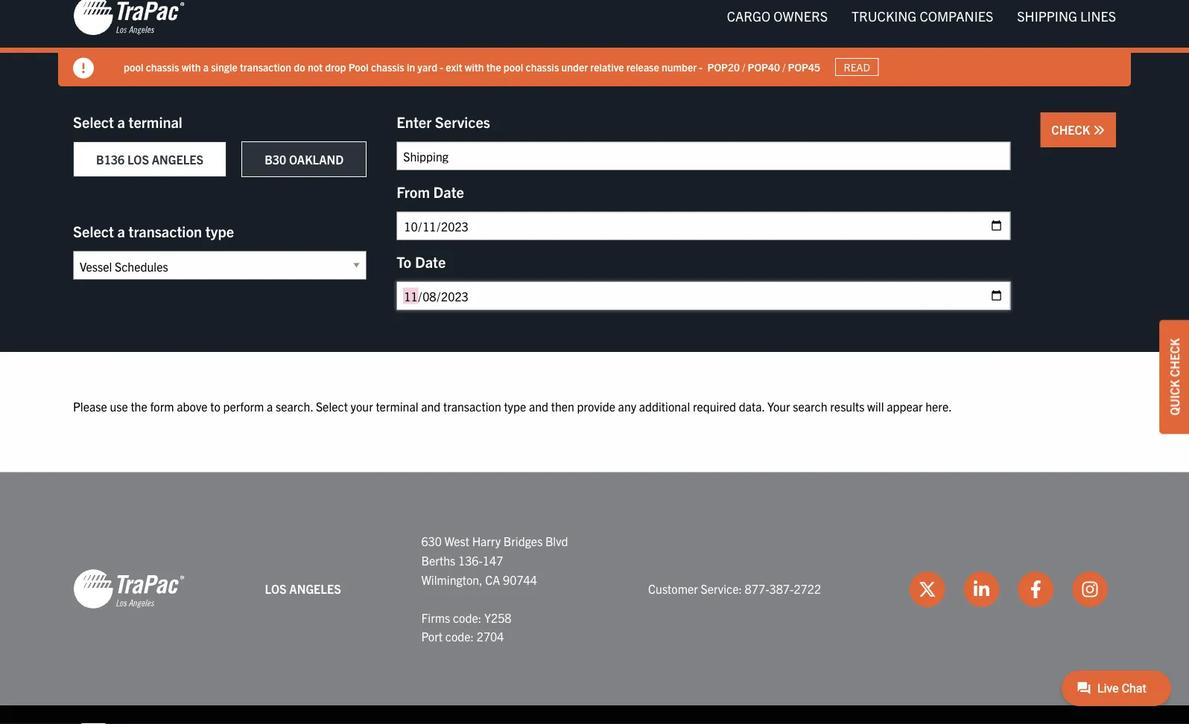 Task type: vqa. For each thing, say whether or not it's contained in the screenshot.
'387-'
yes



Task type: describe. For each thing, give the bounding box(es) containing it.
customer
[[648, 582, 698, 597]]

will
[[867, 399, 884, 414]]

select a terminal
[[73, 113, 182, 131]]

b136
[[96, 152, 125, 167]]

not
[[308, 60, 323, 74]]

a left single
[[203, 60, 209, 74]]

shipping lines
[[1017, 7, 1116, 24]]

enter services
[[397, 113, 490, 131]]

angeles inside footer
[[289, 582, 341, 597]]

los angeles
[[265, 582, 341, 597]]

cargo owners link
[[715, 1, 840, 31]]

search.
[[276, 399, 313, 414]]

shipping
[[1017, 7, 1077, 24]]

solid image inside check button
[[1093, 125, 1105, 137]]

trucking companies link
[[840, 1, 1005, 31]]

appear
[[887, 399, 923, 414]]

1 horizontal spatial terminal
[[376, 399, 418, 414]]

cargo owners
[[727, 7, 828, 24]]

2 with from the left
[[465, 60, 484, 74]]

menu bar containing cargo owners
[[715, 1, 1128, 31]]

2 pool from the left
[[504, 60, 523, 74]]

companies
[[920, 7, 993, 24]]

Enter Services text field
[[397, 142, 1011, 171]]

0 vertical spatial code:
[[453, 611, 482, 626]]

lines
[[1080, 7, 1116, 24]]

services
[[435, 113, 490, 131]]

pool chassis with a single transaction  do not drop pool chassis in yard -  exit with the pool chassis under relative release number -  pop20 / pop40 / pop45
[[124, 60, 820, 74]]

date for to date
[[415, 253, 446, 271]]

footer containing 630 west harry bridges blvd
[[0, 473, 1189, 725]]

0 horizontal spatial angeles
[[152, 152, 204, 167]]

quick
[[1167, 380, 1182, 416]]

From Date date field
[[397, 212, 1011, 241]]

your
[[351, 399, 373, 414]]

relative
[[590, 60, 624, 74]]

387-
[[769, 582, 794, 597]]

here.
[[926, 399, 952, 414]]

1 - from the left
[[440, 60, 443, 74]]

147
[[483, 554, 503, 569]]

date for from date
[[433, 183, 464, 201]]

b136 los angeles
[[96, 152, 204, 167]]

2722
[[794, 582, 821, 597]]

pop20
[[707, 60, 740, 74]]

1 / from the left
[[742, 60, 745, 74]]

from date
[[397, 183, 464, 201]]

2 and from the left
[[529, 399, 548, 414]]

los angeles image inside footer
[[73, 569, 185, 611]]

select a transaction type
[[73, 222, 234, 241]]

bridges
[[503, 535, 543, 550]]

2 chassis from the left
[[371, 60, 404, 74]]

do
[[294, 60, 305, 74]]

2 vertical spatial transaction
[[443, 399, 501, 414]]

form
[[150, 399, 174, 414]]

release
[[626, 60, 659, 74]]

quick check
[[1167, 339, 1182, 416]]

customer service: 877-387-2722
[[648, 582, 821, 597]]

exit
[[446, 60, 462, 74]]

To Date date field
[[397, 282, 1011, 311]]

use
[[110, 399, 128, 414]]

number
[[662, 60, 697, 74]]

0 vertical spatial type
[[205, 222, 234, 241]]

then
[[551, 399, 574, 414]]

owners
[[774, 7, 828, 24]]

shipping lines link
[[1005, 1, 1128, 31]]

quick check link
[[1159, 320, 1189, 435]]

a left search.
[[267, 399, 273, 414]]

ca
[[485, 573, 500, 588]]

read
[[844, 61, 870, 74]]

los inside footer
[[265, 582, 287, 597]]

in
[[407, 60, 415, 74]]

a up b136
[[117, 113, 125, 131]]

read link
[[835, 58, 879, 77]]

2 vertical spatial select
[[316, 399, 348, 414]]



Task type: locate. For each thing, give the bounding box(es) containing it.
0 horizontal spatial los
[[127, 152, 149, 167]]

1 los angeles image from the top
[[73, 0, 185, 37]]

1 vertical spatial los angeles image
[[73, 569, 185, 611]]

0 horizontal spatial terminal
[[129, 113, 182, 131]]

1 horizontal spatial type
[[504, 399, 526, 414]]

select for select a terminal
[[73, 113, 114, 131]]

0 vertical spatial los
[[127, 152, 149, 167]]

above
[[177, 399, 208, 414]]

date right from at the top left of the page
[[433, 183, 464, 201]]

the
[[486, 60, 501, 74], [131, 399, 147, 414]]

877-
[[745, 582, 769, 597]]

1 vertical spatial los
[[265, 582, 287, 597]]

terminal up b136 los angeles
[[129, 113, 182, 131]]

1 vertical spatial code:
[[445, 630, 474, 645]]

select up b136
[[73, 113, 114, 131]]

service:
[[701, 582, 742, 597]]

pop40
[[748, 60, 780, 74]]

/ left pop45 in the right of the page
[[783, 60, 786, 74]]

check inside button
[[1052, 123, 1093, 137]]

select
[[73, 113, 114, 131], [73, 222, 114, 241], [316, 399, 348, 414]]

b30
[[265, 152, 286, 167]]

additional
[[639, 399, 690, 414]]

drop
[[325, 60, 346, 74]]

1 horizontal spatial with
[[465, 60, 484, 74]]

1 vertical spatial date
[[415, 253, 446, 271]]

3 chassis from the left
[[526, 60, 559, 74]]

1 horizontal spatial pool
[[504, 60, 523, 74]]

footer
[[0, 473, 1189, 725]]

perform
[[223, 399, 264, 414]]

90744
[[503, 573, 537, 588]]

chassis left under
[[526, 60, 559, 74]]

and right your
[[421, 399, 441, 414]]

0 vertical spatial check
[[1052, 123, 1093, 137]]

angeles
[[152, 152, 204, 167], [289, 582, 341, 597]]

with right exit in the top left of the page
[[465, 60, 484, 74]]

the right exit in the top left of the page
[[486, 60, 501, 74]]

with left single
[[182, 60, 201, 74]]

results
[[830, 399, 865, 414]]

data.
[[739, 399, 765, 414]]

date right to
[[415, 253, 446, 271]]

oakland
[[289, 152, 344, 167]]

west
[[445, 535, 469, 550]]

solid image
[[73, 58, 94, 79], [1093, 125, 1105, 137]]

0 vertical spatial the
[[486, 60, 501, 74]]

1 vertical spatial terminal
[[376, 399, 418, 414]]

and left then
[[529, 399, 548, 414]]

to date
[[397, 253, 446, 271]]

1 vertical spatial transaction
[[129, 222, 202, 241]]

please use the form above to perform a search. select your terminal and transaction type and then provide any additional required data. your search results will appear here.
[[73, 399, 952, 414]]

1 horizontal spatial transaction
[[240, 60, 291, 74]]

select down b136
[[73, 222, 114, 241]]

1 horizontal spatial check
[[1167, 339, 1182, 377]]

0 horizontal spatial pool
[[124, 60, 143, 74]]

check button
[[1040, 113, 1116, 148]]

cargo
[[727, 7, 771, 24]]

0 vertical spatial terminal
[[129, 113, 182, 131]]

select for select a transaction type
[[73, 222, 114, 241]]

provide
[[577, 399, 615, 414]]

banner
[[0, 0, 1189, 87]]

2 - from the left
[[699, 60, 703, 74]]

2 horizontal spatial transaction
[[443, 399, 501, 414]]

136-
[[458, 554, 483, 569]]

pool up select a terminal
[[124, 60, 143, 74]]

- right number
[[699, 60, 703, 74]]

check
[[1052, 123, 1093, 137], [1167, 339, 1182, 377]]

harry
[[472, 535, 501, 550]]

b30 oakland
[[265, 152, 344, 167]]

0 horizontal spatial /
[[742, 60, 745, 74]]

1 horizontal spatial /
[[783, 60, 786, 74]]

code:
[[453, 611, 482, 626], [445, 630, 474, 645]]

-
[[440, 60, 443, 74], [699, 60, 703, 74]]

los angeles image
[[73, 0, 185, 37], [73, 569, 185, 611]]

your
[[768, 399, 790, 414]]

0 horizontal spatial check
[[1052, 123, 1093, 137]]

los
[[127, 152, 149, 167], [265, 582, 287, 597]]

- left exit in the top left of the page
[[440, 60, 443, 74]]

trucking companies
[[852, 7, 993, 24]]

0 horizontal spatial transaction
[[129, 222, 202, 241]]

a
[[203, 60, 209, 74], [117, 113, 125, 131], [117, 222, 125, 241], [267, 399, 273, 414]]

chassis left in
[[371, 60, 404, 74]]

0 horizontal spatial the
[[131, 399, 147, 414]]

630
[[421, 535, 442, 550]]

/ right pop20
[[742, 60, 745, 74]]

any
[[618, 399, 636, 414]]

0 vertical spatial los angeles image
[[73, 0, 185, 37]]

1 vertical spatial check
[[1167, 339, 1182, 377]]

/
[[742, 60, 745, 74], [783, 60, 786, 74]]

from
[[397, 183, 430, 201]]

0 horizontal spatial chassis
[[146, 60, 179, 74]]

0 horizontal spatial with
[[182, 60, 201, 74]]

pool right exit in the top left of the page
[[504, 60, 523, 74]]

select left your
[[316, 399, 348, 414]]

0 vertical spatial select
[[73, 113, 114, 131]]

1 chassis from the left
[[146, 60, 179, 74]]

berths
[[421, 554, 455, 569]]

a down b136
[[117, 222, 125, 241]]

1 horizontal spatial chassis
[[371, 60, 404, 74]]

1 vertical spatial the
[[131, 399, 147, 414]]

with
[[182, 60, 201, 74], [465, 60, 484, 74]]

required
[[693, 399, 736, 414]]

pop45
[[788, 60, 820, 74]]

single
[[211, 60, 238, 74]]

2704
[[477, 630, 504, 645]]

0 vertical spatial transaction
[[240, 60, 291, 74]]

search
[[793, 399, 828, 414]]

please
[[73, 399, 107, 414]]

port
[[421, 630, 443, 645]]

code: right port in the bottom of the page
[[445, 630, 474, 645]]

1 pool from the left
[[124, 60, 143, 74]]

menu bar
[[715, 1, 1128, 31]]

0 vertical spatial date
[[433, 183, 464, 201]]

1 horizontal spatial solid image
[[1093, 125, 1105, 137]]

enter
[[397, 113, 432, 131]]

terminal right your
[[376, 399, 418, 414]]

1 vertical spatial select
[[73, 222, 114, 241]]

2 los angeles image from the top
[[73, 569, 185, 611]]

1 vertical spatial type
[[504, 399, 526, 414]]

0 vertical spatial angeles
[[152, 152, 204, 167]]

2 horizontal spatial chassis
[[526, 60, 559, 74]]

0 horizontal spatial and
[[421, 399, 441, 414]]

pool
[[348, 60, 369, 74]]

the right use
[[131, 399, 147, 414]]

1 horizontal spatial and
[[529, 399, 548, 414]]

1 horizontal spatial -
[[699, 60, 703, 74]]

code: up 2704
[[453, 611, 482, 626]]

1 vertical spatial solid image
[[1093, 125, 1105, 137]]

yard
[[418, 60, 437, 74]]

wilmington,
[[421, 573, 483, 588]]

blvd
[[545, 535, 568, 550]]

0 horizontal spatial solid image
[[73, 58, 94, 79]]

and
[[421, 399, 441, 414], [529, 399, 548, 414]]

0 vertical spatial solid image
[[73, 58, 94, 79]]

1 with from the left
[[182, 60, 201, 74]]

firms
[[421, 611, 450, 626]]

to
[[397, 253, 412, 271]]

630 west harry bridges blvd berths 136-147 wilmington, ca 90744
[[421, 535, 568, 588]]

trucking
[[852, 7, 917, 24]]

transaction
[[240, 60, 291, 74], [129, 222, 202, 241], [443, 399, 501, 414]]

terminal
[[129, 113, 182, 131], [376, 399, 418, 414]]

2 / from the left
[[783, 60, 786, 74]]

firms code:  y258 port code:  2704
[[421, 611, 512, 645]]

1 vertical spatial angeles
[[289, 582, 341, 597]]

to
[[210, 399, 220, 414]]

1 horizontal spatial angeles
[[289, 582, 341, 597]]

banner containing cargo owners
[[0, 0, 1189, 87]]

1 horizontal spatial los
[[265, 582, 287, 597]]

1 and from the left
[[421, 399, 441, 414]]

under
[[561, 60, 588, 74]]

chassis
[[146, 60, 179, 74], [371, 60, 404, 74], [526, 60, 559, 74]]

chassis left single
[[146, 60, 179, 74]]

0 horizontal spatial type
[[205, 222, 234, 241]]

0 horizontal spatial -
[[440, 60, 443, 74]]

y258
[[484, 611, 512, 626]]

1 horizontal spatial the
[[486, 60, 501, 74]]



